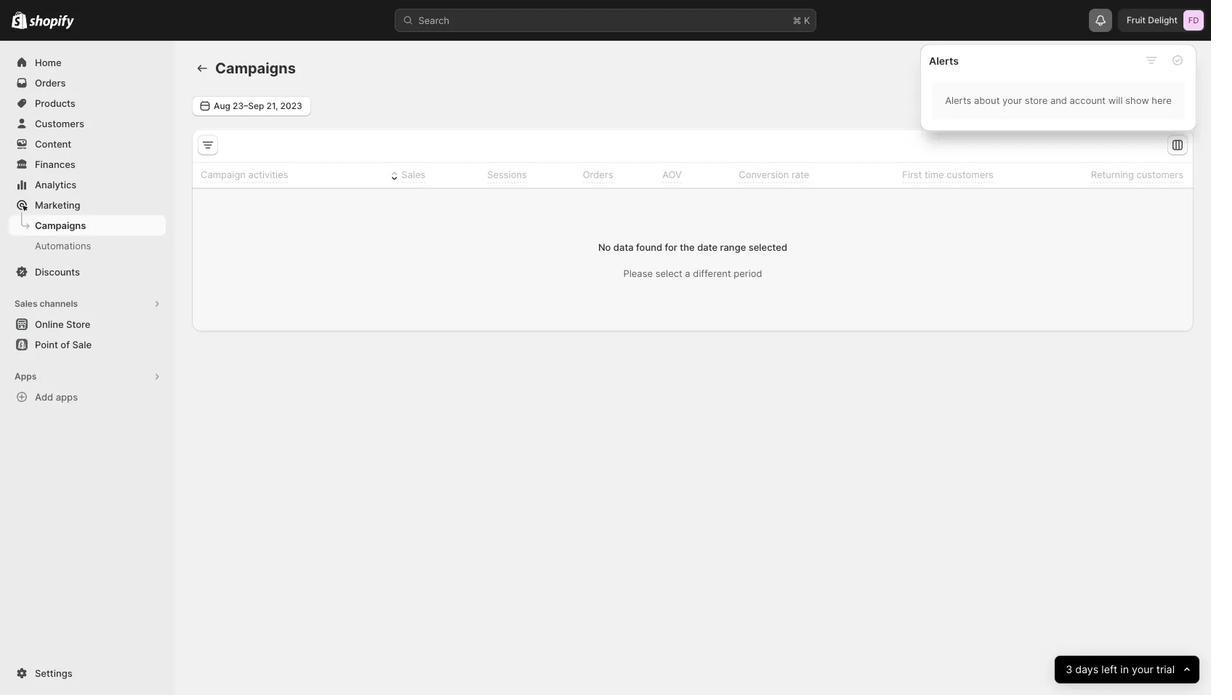 Task type: locate. For each thing, give the bounding box(es) containing it.
online store link
[[9, 314, 166, 334]]

0 horizontal spatial sales
[[15, 299, 37, 309]]

0 horizontal spatial campaigns
[[35, 220, 86, 231]]

time
[[925, 169, 944, 180]]

data
[[614, 241, 634, 253]]

campaigns up automations
[[35, 220, 86, 231]]

orders inside button
[[583, 169, 613, 180]]

conversion
[[739, 169, 789, 180]]

0 horizontal spatial customers
[[947, 169, 994, 180]]

1 vertical spatial alerts
[[945, 95, 972, 106]]

2023
[[280, 101, 302, 111]]

marketing link
[[9, 195, 166, 215]]

sales for sales channels
[[15, 299, 37, 309]]

sale
[[72, 339, 92, 350]]

automations
[[35, 240, 91, 251]]

sales channels
[[15, 299, 78, 309]]

point of sale
[[35, 339, 92, 350]]

orders left aov button
[[583, 169, 613, 180]]

1 vertical spatial your
[[1132, 664, 1154, 676]]

your left the store
[[1003, 95, 1023, 106]]

first time customers
[[903, 169, 994, 180]]

rate
[[792, 169, 810, 180]]

content link
[[9, 134, 166, 154]]

0 vertical spatial orders
[[35, 77, 66, 88]]

search
[[418, 15, 450, 26]]

add apps
[[35, 391, 78, 402]]

orders down home
[[35, 77, 66, 88]]

apps
[[15, 371, 37, 382]]

campaigns link
[[9, 215, 166, 236]]

period
[[734, 268, 762, 279]]

different
[[693, 268, 731, 279]]

show
[[1126, 95, 1149, 106]]

online
[[35, 319, 64, 330]]

k
[[804, 15, 810, 26]]

0 vertical spatial sales
[[402, 169, 426, 180]]

1 vertical spatial orders
[[583, 169, 613, 180]]

in
[[1121, 664, 1129, 676]]

of
[[61, 339, 70, 350]]

days
[[1076, 664, 1099, 676]]

sales for sales
[[402, 169, 426, 180]]

and
[[1051, 95, 1067, 106]]

your right in at the bottom right of page
[[1132, 664, 1154, 676]]

analytics link
[[9, 175, 166, 195]]

online store button
[[0, 314, 175, 334]]

campaigns
[[215, 59, 296, 77], [35, 220, 86, 231]]

activities
[[248, 169, 288, 180]]

alerts
[[929, 55, 959, 67], [945, 95, 972, 106]]

returning customers button
[[1075, 164, 1186, 185]]

1 vertical spatial campaigns
[[35, 220, 86, 231]]

1 vertical spatial sales
[[15, 299, 37, 309]]

1 horizontal spatial your
[[1132, 664, 1154, 676]]

3
[[1066, 664, 1073, 676]]

shopify image
[[29, 15, 74, 29]]

sales button
[[385, 164, 428, 185]]

sessions
[[487, 169, 527, 180]]

sales inside sales button
[[402, 169, 426, 180]]

1 horizontal spatial orders
[[583, 169, 613, 180]]

products
[[35, 97, 75, 109]]

sales
[[402, 169, 426, 180], [15, 299, 37, 309]]

21,
[[267, 101, 278, 111]]

store
[[1025, 95, 1048, 106]]

finances
[[35, 159, 75, 170]]

conversion rate
[[739, 169, 810, 180]]

will
[[1109, 95, 1123, 106]]

customers
[[947, 169, 994, 180], [1137, 169, 1184, 180]]

alerts for alerts about your store and account will show here
[[945, 95, 972, 106]]

customers right time
[[947, 169, 994, 180]]

campaigns up aug 23–sep 21, 2023 on the top left of the page
[[215, 59, 296, 77]]

your
[[1003, 95, 1023, 106], [1132, 664, 1154, 676]]

found
[[636, 241, 662, 253]]

here
[[1152, 95, 1172, 106]]

settings link
[[9, 663, 166, 684]]

customers
[[35, 118, 84, 129]]

please select a different period
[[623, 268, 762, 279]]

0 vertical spatial campaigns
[[215, 59, 296, 77]]

campaigns inside campaigns link
[[35, 220, 86, 231]]

0 vertical spatial alerts
[[929, 55, 959, 67]]

products link
[[9, 93, 166, 113]]

campaign activities
[[201, 169, 288, 180]]

1 horizontal spatial sales
[[402, 169, 426, 180]]

orders link
[[9, 73, 166, 93]]

settings
[[35, 668, 72, 679]]

apps button
[[9, 366, 166, 387]]

discounts
[[35, 266, 80, 277]]

orders
[[35, 77, 66, 88], [583, 169, 613, 180]]

0 horizontal spatial your
[[1003, 95, 1023, 106]]

sales inside button
[[15, 299, 37, 309]]

add apps button
[[9, 387, 166, 407]]

point of sale button
[[0, 334, 175, 355]]

1 horizontal spatial customers
[[1137, 169, 1184, 180]]

aov button
[[646, 164, 684, 185]]

customers right returning in the right top of the page
[[1137, 169, 1184, 180]]



Task type: describe. For each thing, give the bounding box(es) containing it.
orders button
[[566, 164, 616, 185]]

first time customers button
[[886, 164, 996, 185]]

analytics
[[35, 179, 77, 190]]

alerts for alerts
[[929, 55, 959, 67]]

returning
[[1091, 169, 1134, 180]]

returning customers
[[1091, 169, 1184, 180]]

online store
[[35, 319, 90, 330]]

shopify image
[[12, 11, 27, 29]]

aug 23–sep 21, 2023
[[214, 101, 302, 111]]

⌘
[[793, 15, 802, 26]]

add
[[35, 391, 53, 402]]

a
[[685, 268, 691, 279]]

your inside dropdown button
[[1132, 664, 1154, 676]]

automations link
[[9, 236, 166, 256]]

fruit delight
[[1127, 15, 1178, 25]]

delight
[[1148, 15, 1178, 25]]

marketing
[[35, 199, 80, 211]]

date
[[697, 241, 718, 253]]

3 days left in your trial button
[[1055, 656, 1200, 684]]

account
[[1070, 95, 1106, 106]]

sessions button
[[471, 164, 529, 185]]

range
[[720, 241, 746, 253]]

please
[[623, 268, 653, 279]]

alerts about your store and account will show here
[[945, 95, 1172, 106]]

discounts link
[[9, 262, 166, 282]]

aug 23–sep 21, 2023 button
[[192, 96, 311, 116]]

0 horizontal spatial orders
[[35, 77, 66, 88]]

23–sep
[[233, 101, 264, 111]]

left
[[1102, 664, 1118, 676]]

select
[[656, 268, 683, 279]]

0 vertical spatial your
[[1003, 95, 1023, 106]]

3 days left in your trial
[[1066, 664, 1175, 676]]

2 customers from the left
[[1137, 169, 1184, 180]]

point of sale link
[[9, 334, 166, 355]]

about
[[974, 95, 1000, 106]]

campaign
[[201, 169, 246, 180]]

store
[[66, 319, 90, 330]]

channels
[[40, 299, 78, 309]]

home
[[35, 57, 62, 68]]

content
[[35, 138, 71, 149]]

aov
[[663, 169, 682, 180]]

home link
[[9, 52, 166, 73]]

⌘ k
[[793, 15, 810, 26]]

first
[[903, 169, 922, 180]]

1 customers from the left
[[947, 169, 994, 180]]

sales channels button
[[9, 294, 166, 314]]

trial
[[1157, 664, 1175, 676]]

finances link
[[9, 154, 166, 175]]

selected
[[749, 241, 788, 253]]

point
[[35, 339, 58, 350]]

customers link
[[9, 113, 166, 134]]

apps
[[56, 391, 78, 402]]

the
[[680, 241, 695, 253]]

for
[[665, 241, 678, 253]]

no data found for the date range selected
[[598, 241, 788, 253]]

aug
[[214, 101, 230, 111]]

fruit
[[1127, 15, 1146, 25]]

no
[[598, 241, 611, 253]]

fruit delight image
[[1184, 10, 1204, 31]]

1 horizontal spatial campaigns
[[215, 59, 296, 77]]



Task type: vqa. For each thing, say whether or not it's contained in the screenshot.
automations
yes



